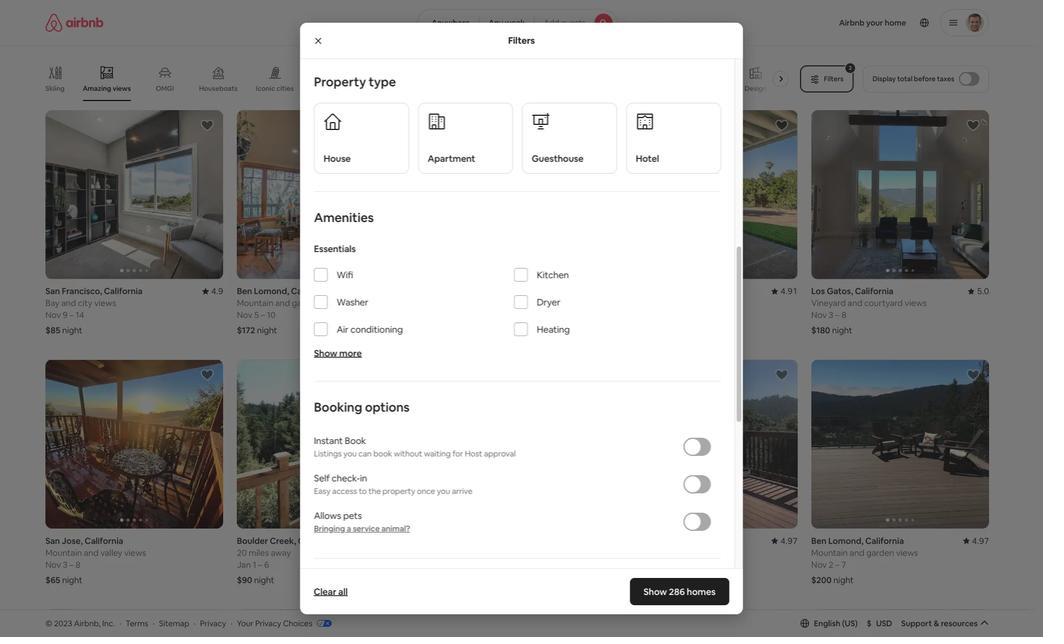 Task type: locate. For each thing, give the bounding box(es) containing it.
ben right 4.9
[[237, 286, 252, 297]]

san
[[45, 286, 60, 297], [45, 535, 60, 546]]

night down 7
[[833, 574, 854, 585]]

0 horizontal spatial mountain
[[45, 547, 82, 558]]

mountain inside the ben lomond, california mountain and garden views nov 5 – 10 $172 night
[[237, 298, 273, 309]]

1 horizontal spatial you
[[437, 486, 450, 497]]

night inside the ben lomond, california mountain and garden views nov 5 – 10 $172 night
[[257, 325, 277, 336]]

1 horizontal spatial 5
[[428, 547, 433, 558]]

1
[[444, 559, 448, 570], [253, 559, 256, 570], [638, 559, 641, 570]]

and inside ben lomond, california mountain and garden views nov 2 – 7 $200 night
[[850, 547, 864, 558]]

1 privacy from the left
[[200, 618, 226, 628]]

terms · sitemap · privacy ·
[[126, 618, 232, 628]]

1 horizontal spatial garden
[[866, 547, 894, 558]]

add
[[544, 18, 559, 28]]

– inside boulder creek, california 20 miles away jan 1 – 6 $90 night
[[258, 559, 262, 570]]

houseboats
[[199, 84, 238, 93]]

night right $80
[[637, 574, 657, 585]]

english (us) button
[[800, 618, 858, 628]]

guests
[[561, 18, 585, 28]]

show left 286
[[644, 586, 667, 597]]

property type
[[314, 74, 396, 90]]

8 down the vineyard
[[841, 309, 846, 321]]

4.97 for garden and harbor views aug 1 – 6 $80 night
[[781, 535, 798, 546]]

20
[[237, 547, 247, 558]]

ben lomond, california mountain and garden views nov 5 – 10 $172 night
[[237, 286, 344, 336]]

show inside 'button'
[[491, 568, 512, 578]]

8 inside los gatos, california vineyard and courtyard views nov 3 – 8 $180 night
[[841, 309, 846, 321]]

service
[[353, 524, 379, 534]]

night for $200
[[833, 574, 854, 585]]

0 horizontal spatial lomond,
[[254, 286, 289, 297]]

None search field
[[417, 9, 617, 36]]

guesthouse
[[531, 153, 583, 165]]

night for $85
[[62, 325, 82, 336]]

1 vertical spatial garden
[[866, 547, 894, 558]]

0 horizontal spatial 1
[[253, 559, 256, 570]]

night right $180 on the bottom of the page
[[832, 325, 852, 336]]

show left more
[[314, 348, 337, 359]]

california inside los gatos, california vineyard and courtyard views nov 3 – 8 $180 night
[[855, 286, 894, 297]]

2 san from the top
[[45, 535, 60, 546]]

0 horizontal spatial 8
[[76, 559, 81, 570]]

1 horizontal spatial jan
[[428, 559, 442, 570]]

group containing amazing views
[[45, 57, 793, 101]]

&
[[934, 618, 939, 628]]

3
[[829, 309, 833, 321], [63, 559, 68, 570]]

0 horizontal spatial show
[[314, 348, 337, 359]]

and inside los gatos, california vineyard and courtyard views nov 3 – 8 $180 night
[[848, 298, 862, 309]]

1 miles from the left
[[435, 547, 455, 558]]

4.91 out of 5 average rating image
[[771, 286, 798, 297]]

1 horizontal spatial 8
[[841, 309, 846, 321]]

0 horizontal spatial jan
[[237, 559, 251, 570]]

night down 10
[[257, 325, 277, 336]]

views for los gatos, california vineyard and courtyard views nov 3 – 8 $180 night
[[905, 298, 927, 309]]

lomond, up 10
[[254, 286, 289, 297]]

1 san from the top
[[45, 286, 60, 297]]

1 horizontal spatial 6
[[456, 559, 461, 570]]

2 vertical spatial show
[[644, 586, 667, 597]]

1 horizontal spatial 1
[[444, 559, 448, 570]]

1 vertical spatial show
[[491, 568, 512, 578]]

california inside boulder creek, california 20 miles away jan 1 – 6 $90 night
[[298, 535, 337, 546]]

nov inside the ben lomond, california mountain and garden views nov 5 – 10 $172 night
[[237, 309, 252, 321]]

any
[[489, 18, 503, 28]]

0 horizontal spatial ben
[[237, 286, 252, 297]]

2 miles from the left
[[249, 547, 269, 558]]

1 vertical spatial you
[[437, 486, 450, 497]]

miles inside 5 miles away jan 1 – 6
[[435, 547, 455, 558]]

views inside garden and harbor views aug 1 – 6 $80 night
[[696, 547, 718, 558]]

1 1 from the left
[[444, 559, 448, 570]]

and inside san francisco, california bay and city views nov 9 – 14 $85 night
[[61, 298, 76, 309]]

support & resources button
[[901, 618, 989, 628]]

mountain inside ben lomond, california mountain and garden views nov 2 – 7 $200 night
[[811, 547, 848, 558]]

6 down boulder
[[264, 559, 269, 570]]

california inside san jose, california mountain and valley views nov 3 – 8 $65 night
[[85, 535, 123, 546]]

· right terms link on the left bottom
[[153, 618, 155, 628]]

1 horizontal spatial show
[[491, 568, 512, 578]]

bringing a service animal? button
[[314, 524, 410, 534]]

add to wishlist: san carlos, california image
[[966, 618, 980, 631]]

0 vertical spatial you
[[343, 449, 356, 459]]

1 horizontal spatial away
[[457, 547, 477, 558]]

resources
[[941, 618, 978, 628]]

1 inside 5 miles away jan 1 – 6
[[444, 559, 448, 570]]

0 vertical spatial san
[[45, 286, 60, 297]]

1 away from the left
[[457, 547, 477, 558]]

2 privacy from the left
[[255, 618, 281, 628]]

1 inside garden and harbor views aug 1 – 6 $80 night
[[638, 559, 641, 570]]

group
[[45, 57, 793, 101], [45, 110, 223, 279], [237, 110, 415, 279], [428, 110, 606, 279], [620, 110, 798, 279], [811, 110, 989, 279], [45, 360, 223, 529], [237, 360, 415, 529], [428, 360, 606, 529], [620, 360, 798, 529], [811, 360, 989, 529], [300, 559, 734, 637], [45, 609, 223, 637], [237, 609, 415, 637], [428, 609, 606, 637], [620, 609, 798, 637], [811, 609, 989, 637]]

nov inside san jose, california mountain and valley views nov 3 – 8 $65 night
[[45, 559, 61, 570]]

jan
[[428, 559, 442, 570], [237, 559, 251, 570]]

5.0
[[977, 286, 989, 297]]

6 left show map
[[456, 559, 461, 570]]

cabins
[[317, 84, 339, 93]]

2 6 from the left
[[264, 559, 269, 570]]

garden and harbor views aug 1 – 6 $80 night
[[620, 547, 718, 585]]

nov inside ben lomond, california mountain and garden views nov 2 – 7 $200 night
[[811, 559, 827, 570]]

night right $65
[[62, 574, 82, 585]]

type
[[368, 74, 396, 90]]

filters
[[508, 35, 535, 46]]

8 inside san jose, california mountain and valley views nov 3 – 8 $65 night
[[76, 559, 81, 570]]

· right "inc."
[[119, 618, 121, 628]]

views inside los gatos, california vineyard and courtyard views nov 3 – 8 $180 night
[[905, 298, 927, 309]]

8 down jose,
[[76, 559, 81, 570]]

jose,
[[62, 535, 83, 546]]

night
[[62, 325, 82, 336], [257, 325, 277, 336], [832, 325, 852, 336], [62, 574, 82, 585], [254, 574, 274, 585], [637, 574, 657, 585], [833, 574, 854, 585]]

1 vertical spatial ben
[[811, 535, 827, 546]]

5 miles away jan 1 – 6
[[428, 547, 477, 570]]

support & resources
[[901, 618, 978, 628]]

2 horizontal spatial 1
[[638, 559, 641, 570]]

lomond, inside the ben lomond, california mountain and garden views nov 5 – 10 $172 night
[[254, 286, 289, 297]]

ben inside ben lomond, california mountain and garden views nov 2 – 7 $200 night
[[811, 535, 827, 546]]

views inside the ben lomond, california mountain and garden views nov 5 – 10 $172 night
[[322, 298, 344, 309]]

california for ben lomond, california mountain and garden views nov 5 – 10 $172 night
[[291, 286, 330, 297]]

mountain inside san jose, california mountain and valley views nov 3 – 8 $65 night
[[45, 547, 82, 558]]

booking options
[[314, 399, 409, 416]]

0 vertical spatial garden
[[292, 298, 320, 309]]

san left jose,
[[45, 535, 60, 546]]

sitemap link
[[159, 618, 189, 628]]

1 vertical spatial lomond,
[[828, 535, 864, 546]]

privacy right your
[[255, 618, 281, 628]]

1 horizontal spatial ben
[[811, 535, 827, 546]]

4 · from the left
[[231, 618, 232, 628]]

2 jan from the left
[[237, 559, 251, 570]]

you down book
[[343, 449, 356, 459]]

los gatos, california vineyard and courtyard views nov 3 – 8 $180 night
[[811, 286, 927, 336]]

before
[[914, 74, 936, 83]]

· left your
[[231, 618, 232, 628]]

2 1 from the left
[[253, 559, 256, 570]]

$85
[[45, 325, 60, 336]]

away
[[457, 547, 477, 558], [271, 547, 291, 558]]

and for $172
[[275, 298, 290, 309]]

taxes
[[937, 74, 955, 83]]

your
[[237, 618, 253, 628]]

3 inside los gatos, california vineyard and courtyard views nov 3 – 8 $180 night
[[829, 309, 833, 321]]

1 vertical spatial 8
[[76, 559, 81, 570]]

0 vertical spatial 5
[[254, 309, 259, 321]]

guesthouse button
[[522, 103, 617, 174]]

profile element
[[631, 0, 989, 45]]

views
[[113, 84, 131, 93], [94, 298, 116, 309], [322, 298, 344, 309], [905, 298, 927, 309], [124, 547, 146, 558], [696, 547, 718, 558], [896, 547, 918, 558]]

california inside san francisco, california bay and city views nov 9 – 14 $85 night
[[104, 286, 143, 297]]

night down 9
[[62, 325, 82, 336]]

views for san francisco, california bay and city views nov 9 – 14 $85 night
[[94, 298, 116, 309]]

garden inside ben lomond, california mountain and garden views nov 2 – 7 $200 night
[[866, 547, 894, 558]]

0 vertical spatial show
[[314, 348, 337, 359]]

–
[[70, 309, 74, 321], [261, 309, 265, 321], [835, 309, 840, 321], [69, 559, 74, 570], [450, 559, 454, 570], [258, 559, 262, 570], [643, 559, 647, 570], [835, 559, 840, 570]]

3 1 from the left
[[638, 559, 641, 570]]

6 right aug
[[649, 559, 654, 570]]

omg!
[[156, 84, 174, 93]]

4.94
[[398, 535, 415, 546]]

0 horizontal spatial 4.97
[[781, 535, 798, 546]]

privacy left your
[[200, 618, 226, 628]]

0 vertical spatial 8
[[841, 309, 846, 321]]

1 vertical spatial san
[[45, 535, 60, 546]]

0 vertical spatial lomond,
[[254, 286, 289, 297]]

3 for $65
[[63, 559, 68, 570]]

night inside san francisco, california bay and city views nov 9 – 14 $85 night
[[62, 325, 82, 336]]

2 horizontal spatial 6
[[649, 559, 654, 570]]

0 horizontal spatial 5
[[254, 309, 259, 321]]

total
[[897, 74, 913, 83]]

8 for vineyard
[[841, 309, 846, 321]]

1 horizontal spatial privacy
[[255, 618, 281, 628]]

allows
[[314, 510, 341, 522]]

mountain up 10
[[237, 298, 273, 309]]

nov for $65
[[45, 559, 61, 570]]

4.97 for ben lomond, california mountain and garden views nov 2 – 7 $200 night
[[972, 535, 989, 546]]

3 6 from the left
[[649, 559, 654, 570]]

2 4.97 from the left
[[972, 535, 989, 546]]

$80
[[620, 574, 635, 585]]

privacy
[[200, 618, 226, 628], [255, 618, 281, 628]]

(us)
[[842, 618, 858, 628]]

add guests
[[544, 18, 585, 28]]

© 2023 airbnb, inc. ·
[[45, 618, 121, 628]]

garden inside the ben lomond, california mountain and garden views nov 5 – 10 $172 night
[[292, 298, 320, 309]]

1 vertical spatial 3
[[63, 559, 68, 570]]

night inside ben lomond, california mountain and garden views nov 2 – 7 $200 night
[[833, 574, 854, 585]]

you
[[343, 449, 356, 459], [437, 486, 450, 497]]

anywhere
[[432, 18, 470, 28]]

mountain up 2
[[811, 547, 848, 558]]

views inside san jose, california mountain and valley views nov 3 – 8 $65 night
[[124, 547, 146, 558]]

14
[[76, 309, 84, 321]]

4.97 out of 5 average rating image
[[771, 535, 798, 546]]

show more button
[[314, 348, 362, 359]]

7
[[841, 559, 846, 570]]

nov left 2
[[811, 559, 827, 570]]

1 vertical spatial 5
[[428, 547, 433, 558]]

nov inside los gatos, california vineyard and courtyard views nov 3 – 8 $180 night
[[811, 309, 827, 321]]

10
[[267, 309, 276, 321]]

show for show 286 homes
[[644, 586, 667, 597]]

5
[[254, 309, 259, 321], [428, 547, 433, 558]]

ben right 4.97 out of 5 average rating image
[[811, 535, 827, 546]]

5 inside 5 miles away jan 1 – 6
[[428, 547, 433, 558]]

0 horizontal spatial garden
[[292, 298, 320, 309]]

california inside the ben lomond, california mountain and garden views nov 5 – 10 $172 night
[[291, 286, 330, 297]]

night for $172
[[257, 325, 277, 336]]

3 down jose,
[[63, 559, 68, 570]]

nov down the vineyard
[[811, 309, 827, 321]]

skiing
[[45, 84, 65, 93]]

ben inside the ben lomond, california mountain and garden views nov 5 – 10 $172 night
[[237, 286, 252, 297]]

and for $65
[[84, 547, 99, 558]]

lomond, for 10
[[254, 286, 289, 297]]

you right once at the bottom left
[[437, 486, 450, 497]]

nov up $65
[[45, 559, 61, 570]]

0 horizontal spatial 3
[[63, 559, 68, 570]]

mountain for 3
[[45, 547, 82, 558]]

lomond, inside ben lomond, california mountain and garden views nov 2 – 7 $200 night
[[828, 535, 864, 546]]

night inside san jose, california mountain and valley views nov 3 – 8 $65 night
[[62, 574, 82, 585]]

english (us)
[[814, 618, 858, 628]]

valley
[[100, 547, 122, 558]]

and inside the ben lomond, california mountain and garden views nov 5 – 10 $172 night
[[275, 298, 290, 309]]

2 horizontal spatial show
[[644, 586, 667, 597]]

california inside ben lomond, california mountain and garden views nov 2 – 7 $200 night
[[865, 535, 904, 546]]

1 horizontal spatial miles
[[435, 547, 455, 558]]

lomond, up 7
[[828, 535, 864, 546]]

miles inside boulder creek, california 20 miles away jan 1 – 6 $90 night
[[249, 547, 269, 558]]

4.9 out of 5 average rating image
[[202, 286, 223, 297]]

vineyard
[[811, 298, 846, 309]]

1 jan from the left
[[428, 559, 442, 570]]

garden
[[620, 547, 649, 558]]

1 horizontal spatial 3
[[829, 309, 833, 321]]

1 4.97 from the left
[[781, 535, 798, 546]]

and inside garden and harbor views aug 1 – 6 $80 night
[[651, 547, 666, 558]]

3 down the vineyard
[[829, 309, 833, 321]]

ben for ben lomond, california mountain and garden views nov 5 – 10 $172 night
[[237, 286, 252, 297]]

usd
[[876, 618, 892, 628]]

san inside san jose, california mountain and valley views nov 3 – 8 $65 night
[[45, 535, 60, 546]]

2 away from the left
[[271, 547, 291, 558]]

san inside san francisco, california bay and city views nov 9 – 14 $85 night
[[45, 286, 60, 297]]

garden for 7
[[866, 547, 894, 558]]

show left map
[[491, 568, 512, 578]]

1 horizontal spatial lomond,
[[828, 535, 864, 546]]

2 · from the left
[[153, 618, 155, 628]]

0 horizontal spatial away
[[271, 547, 291, 558]]

1 6 from the left
[[456, 559, 461, 570]]

show for show more
[[314, 348, 337, 359]]

night inside los gatos, california vineyard and courtyard views nov 3 – 8 $180 night
[[832, 325, 852, 336]]

show 286 homes
[[644, 586, 716, 597]]

0 horizontal spatial miles
[[249, 547, 269, 558]]

more
[[339, 348, 362, 359]]

3 inside san jose, california mountain and valley views nov 3 – 8 $65 night
[[63, 559, 68, 570]]

0 horizontal spatial 6
[[264, 559, 269, 570]]

add to wishlist: san mateo, california image
[[584, 618, 597, 631]]

– inside 5 miles away jan 1 – 6
[[450, 559, 454, 570]]

nov inside san francisco, california bay and city views nov 9 – 14 $85 night
[[45, 309, 61, 321]]

8 for mountain
[[76, 559, 81, 570]]

0 vertical spatial ben
[[237, 286, 252, 297]]

· left add to wishlist: los gatos, california image
[[194, 618, 196, 628]]

away inside boulder creek, california 20 miles away jan 1 – 6 $90 night
[[271, 547, 291, 558]]

3 · from the left
[[194, 618, 196, 628]]

nov down 'bay'
[[45, 309, 61, 321]]

views inside san francisco, california bay and city views nov 9 – 14 $85 night
[[94, 298, 116, 309]]

2 horizontal spatial mountain
[[811, 547, 848, 558]]

night inside garden and harbor views aug 1 – 6 $80 night
[[637, 574, 657, 585]]

english
[[814, 618, 840, 628]]

and inside san jose, california mountain and valley views nov 3 – 8 $65 night
[[84, 547, 99, 558]]

0 vertical spatial 3
[[829, 309, 833, 321]]

los
[[811, 286, 825, 297]]

essentials
[[314, 243, 356, 255]]

mountain down jose,
[[45, 547, 82, 558]]

mountain for 2
[[811, 547, 848, 558]]

a
[[346, 524, 351, 534]]

instant book listings you can book without waiting for host approval
[[314, 435, 516, 459]]

night right $90 at the left bottom of the page
[[254, 574, 274, 585]]

0 horizontal spatial privacy
[[200, 618, 226, 628]]

booking
[[314, 399, 362, 416]]

0 horizontal spatial you
[[343, 449, 356, 459]]

1 horizontal spatial 4.97
[[972, 535, 989, 546]]

privacy link
[[200, 618, 226, 628]]

©
[[45, 618, 52, 628]]

nov up $172
[[237, 309, 252, 321]]

views inside ben lomond, california mountain and garden views nov 2 – 7 $200 night
[[896, 547, 918, 558]]

night for $65
[[62, 574, 82, 585]]

1 horizontal spatial mountain
[[237, 298, 273, 309]]

add to wishlist: boulder creek, california image
[[392, 368, 406, 382]]

san up 'bay'
[[45, 286, 60, 297]]



Task type: vqa. For each thing, say whether or not it's contained in the screenshot.
7's garden
yes



Task type: describe. For each thing, give the bounding box(es) containing it.
4.91
[[781, 286, 798, 297]]

ben lomond, california mountain and garden views nov 2 – 7 $200 night
[[811, 535, 918, 585]]

amenities
[[314, 210, 374, 226]]

all
[[338, 586, 348, 597]]

access
[[332, 486, 357, 497]]

pets
[[343, 510, 362, 522]]

– inside the ben lomond, california mountain and garden views nov 5 – 10 $172 night
[[261, 309, 265, 321]]

1 · from the left
[[119, 618, 121, 628]]

ben for ben lomond, california mountain and garden views nov 2 – 7 $200 night
[[811, 535, 827, 546]]

bay
[[45, 298, 59, 309]]

add to wishlist: los altos hills, california image
[[775, 119, 789, 132]]

add to wishlist: los gatos, california image
[[966, 119, 980, 132]]

arrive
[[452, 486, 472, 497]]

display total before taxes button
[[863, 65, 989, 93]]

mansions
[[363, 84, 393, 93]]

amazing views
[[83, 84, 131, 93]]

apartment button
[[418, 103, 513, 174]]

add to wishlist: belmont, california image
[[392, 618, 406, 631]]

lomond, for 7
[[828, 535, 864, 546]]

add to wishlist: los gatos, california image
[[201, 618, 214, 631]]

filters dialog
[[300, 23, 743, 637]]

air conditioning
[[336, 324, 403, 335]]

and for $85
[[61, 298, 76, 309]]

self check-in easy access to the property once you arrive
[[314, 473, 472, 497]]

4.97 out of 5 average rating image
[[963, 535, 989, 546]]

– inside los gatos, california vineyard and courtyard views nov 3 – 8 $180 night
[[835, 309, 840, 321]]

night inside boulder creek, california 20 miles away jan 1 – 6 $90 night
[[254, 574, 274, 585]]

$
[[867, 618, 872, 628]]

harbor
[[668, 547, 694, 558]]

dryer
[[537, 297, 560, 308]]

any week
[[489, 18, 525, 28]]

once
[[417, 486, 435, 497]]

– inside san jose, california mountain and valley views nov 3 – 8 $65 night
[[69, 559, 74, 570]]

san for san jose, california mountain and valley views nov 3 – 8 $65 night
[[45, 535, 60, 546]]

group inside filters "dialog"
[[300, 559, 734, 637]]

book
[[345, 435, 366, 447]]

amazing
[[83, 84, 111, 93]]

week
[[505, 18, 525, 28]]

5.0 out of 5 average rating image
[[968, 286, 989, 297]]

sitemap
[[159, 618, 189, 628]]

heating
[[537, 324, 570, 335]]

to
[[359, 486, 366, 497]]

6 inside garden and harbor views aug 1 – 6 $80 night
[[649, 559, 654, 570]]

add to wishlist: san jose, california image
[[584, 368, 597, 382]]

iconic
[[256, 84, 275, 93]]

jan inside boulder creek, california 20 miles away jan 1 – 6 $90 night
[[237, 559, 251, 570]]

apartment
[[427, 153, 475, 165]]

add to wishlist: san francisco, california image
[[201, 119, 214, 132]]

house
[[323, 153, 351, 165]]

for
[[452, 449, 463, 459]]

california for boulder creek, california 20 miles away jan 1 – 6 $90 night
[[298, 535, 337, 546]]

anywhere button
[[417, 9, 479, 36]]

your privacy choices link
[[237, 618, 332, 629]]

house button
[[314, 103, 409, 174]]

in
[[360, 473, 367, 484]]

aug
[[620, 559, 636, 570]]

washer
[[336, 297, 368, 308]]

property
[[382, 486, 415, 497]]

cities
[[277, 84, 294, 93]]

without
[[394, 449, 422, 459]]

homes
[[687, 586, 716, 597]]

california for san jose, california mountain and valley views nov 3 – 8 $65 night
[[85, 535, 123, 546]]

views for ben lomond, california mountain and garden views nov 5 – 10 $172 night
[[322, 298, 344, 309]]

listings
[[314, 449, 341, 459]]

nov for $172
[[237, 309, 252, 321]]

nov for $85
[[45, 309, 61, 321]]

5 inside the ben lomond, california mountain and garden views nov 5 – 10 $172 night
[[254, 309, 259, 321]]

hotel
[[636, 153, 659, 165]]

away inside 5 miles away jan 1 – 6
[[457, 547, 477, 558]]

add to wishlist: ben lomond, california image
[[966, 368, 980, 382]]

3 for $180
[[829, 309, 833, 321]]

airbnb,
[[74, 618, 100, 628]]

waiting
[[424, 449, 451, 459]]

garden for 10
[[292, 298, 320, 309]]

creek,
[[270, 535, 296, 546]]

night for $180
[[832, 325, 852, 336]]

286
[[669, 586, 685, 597]]

views for ben lomond, california mountain and garden views nov 2 – 7 $200 night
[[896, 547, 918, 558]]

2
[[829, 559, 833, 570]]

you inside instant book listings you can book without waiting for host approval
[[343, 449, 356, 459]]

nov for $200
[[811, 559, 827, 570]]

approval
[[484, 449, 516, 459]]

1 inside boulder creek, california 20 miles away jan 1 – 6 $90 night
[[253, 559, 256, 570]]

– inside ben lomond, california mountain and garden views nov 2 – 7 $200 night
[[835, 559, 840, 570]]

the
[[368, 486, 381, 497]]

6 inside boulder creek, california 20 miles away jan 1 – 6 $90 night
[[264, 559, 269, 570]]

choices
[[283, 618, 312, 628]]

any week button
[[479, 9, 535, 36]]

boulder
[[237, 535, 268, 546]]

clear all button
[[308, 580, 353, 603]]

san jose, california mountain and valley views nov 3 – 8 $65 night
[[45, 535, 146, 585]]

book
[[373, 449, 392, 459]]

host
[[465, 449, 482, 459]]

– inside garden and harbor views aug 1 – 6 $80 night
[[643, 559, 647, 570]]

iconic cities
[[256, 84, 294, 93]]

california for san francisco, california bay and city views nov 9 – 14 $85 night
[[104, 286, 143, 297]]

$200
[[811, 574, 832, 585]]

add to wishlist: soquel, california image
[[775, 368, 789, 382]]

display total before taxes
[[873, 74, 955, 83]]

mountain for 5
[[237, 298, 273, 309]]

clear
[[314, 586, 336, 597]]

san for san francisco, california bay and city views nov 9 – 14 $85 night
[[45, 286, 60, 297]]

and for $180
[[848, 298, 862, 309]]

animal?
[[381, 524, 410, 534]]

conditioning
[[350, 324, 403, 335]]

add to wishlist: san jose, california image
[[201, 368, 214, 382]]

california for ben lomond, california mountain and garden views nov 2 – 7 $200 night
[[865, 535, 904, 546]]

$90
[[237, 574, 252, 585]]

kitchen
[[537, 269, 569, 281]]

jan inside 5 miles away jan 1 – 6
[[428, 559, 442, 570]]

options
[[365, 399, 409, 416]]

views for san jose, california mountain and valley views nov 3 – 8 $65 night
[[124, 547, 146, 558]]

clear all
[[314, 586, 348, 597]]

6 inside 5 miles away jan 1 – 6
[[456, 559, 461, 570]]

you inside self check-in easy access to the property once you arrive
[[437, 486, 450, 497]]

– inside san francisco, california bay and city views nov 9 – 14 $85 night
[[70, 309, 74, 321]]

and for $200
[[850, 547, 864, 558]]

allows pets bringing a service animal?
[[314, 510, 410, 534]]

your privacy choices
[[237, 618, 312, 628]]

show more
[[314, 348, 362, 359]]

show for show map
[[491, 568, 512, 578]]

$65
[[45, 574, 60, 585]]

2023
[[54, 618, 72, 628]]

4.9
[[211, 286, 223, 297]]

self
[[314, 473, 330, 484]]

nov for $180
[[811, 309, 827, 321]]

none search field containing anywhere
[[417, 9, 617, 36]]

san francisco, california bay and city views nov 9 – 14 $85 night
[[45, 286, 143, 336]]

california for los gatos, california vineyard and courtyard views nov 3 – 8 $180 night
[[855, 286, 894, 297]]



